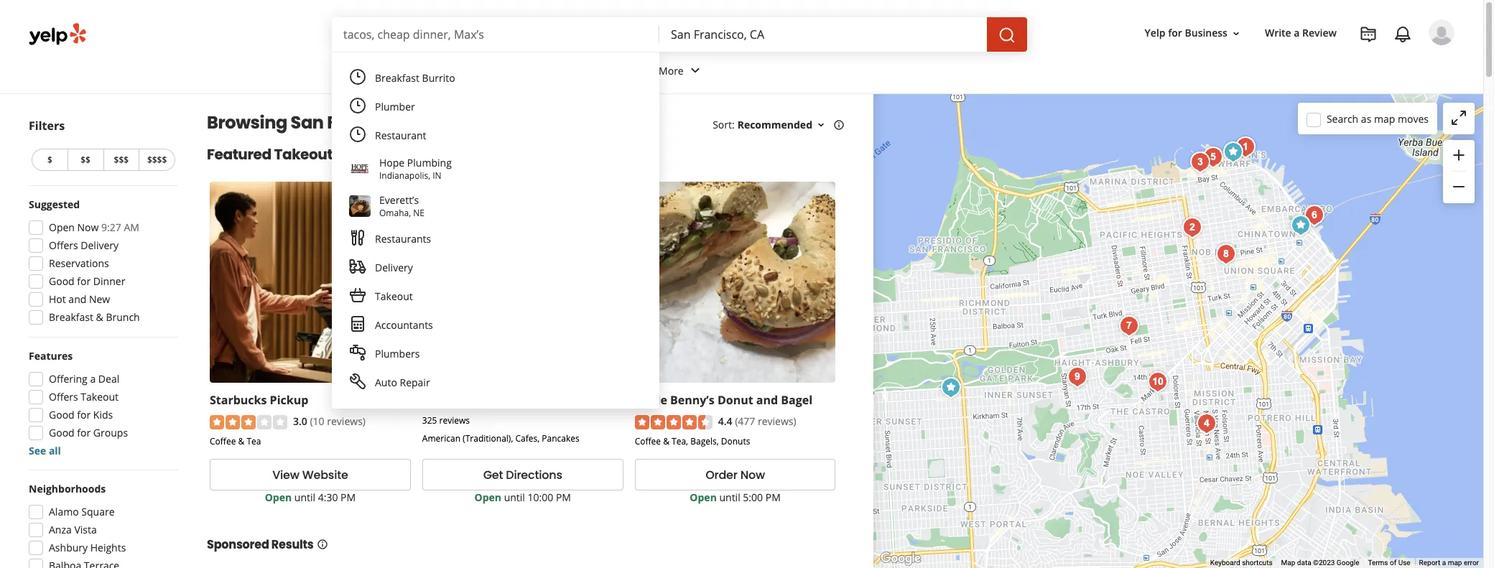 Task type: vqa. For each thing, say whether or not it's contained in the screenshot.
User actions element
yes



Task type: locate. For each thing, give the bounding box(es) containing it.
$$$ button
[[103, 149, 139, 171]]

24 chevron down v2 image right more
[[687, 62, 704, 79]]

takeout up accountants
[[375, 289, 413, 303]]

reviews) right (10
[[327, 414, 366, 428]]

3 pm from the left
[[766, 491, 781, 504]]

report a map error link
[[1419, 559, 1479, 567]]

0 vertical spatial takeout
[[274, 144, 333, 164]]

restaurants link up plumber
[[330, 52, 429, 93]]

liholiho yacht club image
[[1211, 240, 1240, 269]]

uncle benny's donut and bagel image
[[936, 374, 965, 402]]

0 vertical spatial delivery
[[81, 238, 119, 252]]

0 vertical spatial map
[[1374, 112, 1395, 125]]

order
[[706, 467, 738, 483]]

home services
[[441, 64, 510, 77]]

business categories element
[[330, 52, 1455, 93]]

review
[[1302, 26, 1337, 40]]

1 vertical spatial and
[[756, 392, 778, 408]]

coffee left tea
[[210, 435, 236, 448]]

reviews) down bagel
[[758, 414, 796, 428]]

1 24 chevron down v2 image from the left
[[400, 62, 418, 79]]

pancakes
[[542, 432, 579, 445]]

3 good from the top
[[49, 426, 74, 440]]

none field near
[[671, 27, 975, 42]]

open down view in the bottom of the page
[[265, 491, 292, 504]]

bagel
[[781, 392, 812, 408]]

sponsored results
[[207, 537, 314, 553]]

businesses
[[448, 111, 545, 134]]

3 until from the left
[[719, 491, 740, 504]]

2 offers from the top
[[49, 390, 78, 404]]

until left 5:00
[[719, 491, 740, 504]]

1 vertical spatial restaurants link
[[340, 225, 651, 254]]

4.4 star rating image
[[635, 415, 712, 430]]

write
[[1265, 26, 1291, 40]]

pickup
[[270, 392, 308, 408]]

1 vertical spatial now
[[740, 467, 765, 483]]

1 vertical spatial a
[[90, 372, 96, 386]]

restaurants down omaha,
[[375, 232, 431, 246]]

0 horizontal spatial pm
[[341, 491, 356, 504]]

1 horizontal spatial delivery
[[375, 261, 413, 274]]

1 reviews) from the left
[[327, 414, 366, 428]]

surisan image
[[1199, 143, 1227, 172]]

home services link
[[429, 52, 541, 93]]

until down get directions
[[504, 491, 525, 504]]

open down 'order'
[[690, 491, 717, 504]]

yelp
[[1145, 26, 1166, 40]]

24 chevron down v2 image inside more link
[[687, 62, 704, 79]]

get
[[483, 467, 503, 483]]

1 horizontal spatial and
[[756, 392, 778, 408]]

offers down offering
[[49, 390, 78, 404]]

0 vertical spatial a
[[1294, 26, 1300, 40]]

0 vertical spatial restaurants
[[341, 64, 397, 77]]

breakfast down hot and new
[[49, 310, 93, 324]]

for down good for kids
[[77, 426, 91, 440]]

everett's
[[379, 193, 419, 207]]

offers for offers delivery
[[49, 238, 78, 252]]

24 chevron down v2 image
[[400, 62, 418, 79], [687, 62, 704, 79]]

indianapolis,
[[379, 170, 430, 182]]

2 vertical spatial a
[[1442, 559, 1446, 567]]

data
[[1297, 559, 1311, 567]]

good up all
[[49, 426, 74, 440]]

& left tea
[[238, 435, 244, 448]]

for up hot and new
[[77, 274, 91, 288]]

$$$
[[114, 154, 129, 166]]

good for kids
[[49, 408, 113, 422]]

house of prime rib image
[[1178, 213, 1206, 242]]

pm right 10:00
[[556, 491, 571, 504]]

starbucks pickup link
[[210, 392, 308, 408]]

0 vertical spatial breakfast
[[375, 71, 419, 85]]

0 vertical spatial 24 clock v2 image
[[349, 69, 366, 86]]

search image
[[998, 26, 1016, 44]]

now up 5:00
[[740, 467, 765, 483]]

open
[[49, 221, 75, 234], [265, 491, 292, 504], [474, 491, 501, 504], [690, 491, 717, 504]]

1 until from the left
[[294, 491, 315, 504]]

group containing neighborhoods
[[24, 482, 178, 568]]

1 horizontal spatial 16 info v2 image
[[833, 119, 845, 131]]

sponsored
[[397, 147, 449, 161], [207, 537, 269, 553]]

1 pm from the left
[[341, 491, 356, 504]]

report a map error
[[1419, 559, 1479, 567]]

featured
[[207, 144, 271, 164]]

options
[[335, 144, 391, 164]]

breakfast & brunch
[[49, 310, 140, 324]]

& for order
[[663, 435, 669, 448]]

offers takeout
[[49, 390, 119, 404]]

san
[[291, 111, 324, 134]]

uncle
[[635, 392, 667, 408]]

until left 4:30
[[294, 491, 315, 504]]

$
[[47, 154, 52, 166]]

a inside group
[[90, 372, 96, 386]]

1 offers from the top
[[49, 238, 78, 252]]

now
[[77, 221, 99, 234], [740, 467, 765, 483]]

featured takeout options
[[207, 144, 391, 164]]

map data ©2023 google
[[1281, 559, 1359, 567]]

0 horizontal spatial coffee
[[210, 435, 236, 448]]

auto
[[375, 376, 397, 389]]

sponsored up in
[[397, 147, 449, 161]]

am
[[124, 221, 139, 234]]

0 horizontal spatial 24 chevron down v2 image
[[400, 62, 418, 79]]

16 info v2 image
[[833, 119, 845, 131], [316, 539, 328, 550]]

24 clock v2 image
[[349, 126, 366, 143]]

24 chevron down v2 image for restaurants
[[400, 62, 418, 79]]

sponsored left "results"
[[207, 537, 269, 553]]

0 vertical spatial and
[[68, 292, 86, 306]]

0 vertical spatial now
[[77, 221, 99, 234]]

0 vertical spatial restaurants link
[[330, 52, 429, 93]]

map right as
[[1374, 112, 1395, 125]]

None field
[[343, 27, 648, 42], [671, 27, 975, 42], [343, 27, 648, 42]]

1 24 clock v2 image from the top
[[349, 69, 366, 86]]

for for dinner
[[77, 274, 91, 288]]

24 clock v2 image up francisco,
[[349, 69, 366, 86]]

Near text field
[[671, 27, 975, 42]]

map
[[1374, 112, 1395, 125], [1448, 559, 1462, 567]]

for for business
[[1168, 26, 1182, 40]]

map for moves
[[1374, 112, 1395, 125]]

1 horizontal spatial until
[[504, 491, 525, 504]]

open for open until 5:00 pm
[[690, 491, 717, 504]]

and
[[68, 292, 86, 306], [756, 392, 778, 408]]

delivery down open now 9:27 am
[[81, 238, 119, 252]]

view website
[[272, 467, 348, 483]]

breakfast up plumber
[[375, 71, 419, 85]]

2 horizontal spatial pm
[[766, 491, 781, 504]]

restaurants
[[341, 64, 397, 77], [375, 232, 431, 246]]

view website link
[[210, 459, 411, 491]]

2 reviews) from the left
[[758, 414, 796, 428]]

for inside button
[[1168, 26, 1182, 40]]

coffee down "4.4 star rating" image
[[635, 435, 661, 448]]

terms
[[1368, 559, 1388, 567]]

1 vertical spatial map
[[1448, 559, 1462, 567]]

2 horizontal spatial a
[[1442, 559, 1446, 567]]

breakfast burrito
[[375, 71, 455, 85]]

anza vista
[[49, 523, 97, 537]]

open until 4:30 pm
[[265, 491, 356, 504]]

1 vertical spatial 24 clock v2 image
[[349, 97, 366, 115]]

0 horizontal spatial a
[[90, 372, 96, 386]]

open down get
[[474, 491, 501, 504]]

1 horizontal spatial pm
[[556, 491, 571, 504]]

2 vertical spatial takeout
[[81, 390, 119, 404]]

24 food v2 image
[[349, 229, 366, 247]]

2 24 clock v2 image from the top
[[349, 97, 366, 115]]

0 vertical spatial sponsored
[[397, 147, 449, 161]]

restaurants inside the business categories element
[[341, 64, 397, 77]]

delivery right 24 delivery v2 icon at the left of page
[[375, 261, 413, 274]]

1 vertical spatial delivery
[[375, 261, 413, 274]]

0 horizontal spatial and
[[68, 292, 86, 306]]

open for open now 9:27 am
[[49, 221, 75, 234]]

groups
[[93, 426, 128, 440]]

good up hot
[[49, 274, 74, 288]]

1 horizontal spatial coffee
[[635, 435, 661, 448]]

2 coffee from the left
[[635, 435, 661, 448]]

user actions element
[[1133, 18, 1475, 106]]

now up the offers delivery
[[77, 221, 99, 234]]

& left tea,
[[663, 435, 669, 448]]

now for order
[[740, 467, 765, 483]]

results
[[271, 537, 314, 553]]

for right yelp
[[1168, 26, 1182, 40]]

open until 5:00 pm
[[690, 491, 781, 504]]

0 vertical spatial offers
[[49, 238, 78, 252]]

1 vertical spatial 16 info v2 image
[[316, 539, 328, 550]]

0 horizontal spatial &
[[96, 310, 103, 324]]

map for error
[[1448, 559, 1462, 567]]

and right hot
[[68, 292, 86, 306]]

2 vertical spatial good
[[49, 426, 74, 440]]

restaurants up plumber
[[341, 64, 397, 77]]

hope plumbing indianapolis, in
[[379, 156, 452, 182]]

uncle benny's donut and bagel link
[[635, 392, 812, 408]]

Find text field
[[343, 27, 648, 42]]

a for report
[[1442, 559, 1446, 567]]

plumbers link
[[340, 340, 651, 369]]

a right report
[[1442, 559, 1446, 567]]

24 clock v2 image
[[349, 69, 366, 86], [349, 97, 366, 115]]

takeout
[[274, 144, 333, 164], [375, 289, 413, 303], [81, 390, 119, 404]]

9:27
[[101, 221, 121, 234]]

group
[[1443, 140, 1475, 203], [24, 198, 178, 329], [24, 349, 178, 458], [24, 482, 178, 568]]

order now link
[[635, 459, 836, 491]]

24 clock v2 image inside plumber link
[[349, 97, 366, 115]]

2 horizontal spatial &
[[663, 435, 669, 448]]

0 horizontal spatial reviews)
[[327, 414, 366, 428]]

0 horizontal spatial takeout
[[81, 390, 119, 404]]

24 clock v2 image inside breakfast burrito link
[[349, 69, 366, 86]]

breakfast for breakfast burrito
[[375, 71, 419, 85]]

restaurant link
[[340, 121, 651, 150]]

google image
[[877, 550, 924, 568]]

0 horizontal spatial sponsored
[[207, 537, 269, 553]]

1 horizontal spatial breakfast
[[375, 71, 419, 85]]

and up 4.4 (477 reviews)
[[756, 392, 778, 408]]

for down 'offers takeout'
[[77, 408, 91, 422]]

24 delivery v2 image
[[349, 258, 366, 275]]

0 horizontal spatial delivery
[[81, 238, 119, 252]]

a inside write a review link
[[1294, 26, 1300, 40]]

1 horizontal spatial reviews)
[[758, 414, 796, 428]]

plumbers
[[375, 347, 420, 361]]

shortcuts
[[1242, 559, 1273, 567]]

takeout up the kids
[[81, 390, 119, 404]]

open now 9:27 am
[[49, 221, 139, 234]]

1 horizontal spatial a
[[1294, 26, 1300, 40]]

suggested
[[29, 198, 80, 211]]

uncle benny's donut and bagel
[[635, 392, 812, 408]]

offers up reservations
[[49, 238, 78, 252]]

1 horizontal spatial takeout
[[274, 144, 333, 164]]

1 horizontal spatial &
[[238, 435, 244, 448]]

2 horizontal spatial takeout
[[375, 289, 413, 303]]

325 reviews american (traditional), cafes, pancakes
[[422, 414, 579, 445]]

accountants
[[375, 318, 433, 332]]

offering
[[49, 372, 87, 386]]

$$
[[81, 154, 90, 166]]

starbucks pickup
[[210, 392, 308, 408]]

see all button
[[29, 444, 61, 458]]

foreign cinema image
[[1192, 409, 1221, 438]]

pm
[[341, 491, 356, 504], [556, 491, 571, 504], [766, 491, 781, 504]]

24 clock v2 image up 24 clock v2 icon
[[349, 97, 366, 115]]

nopa image
[[1114, 312, 1143, 340]]

pm right 4:30
[[341, 491, 356, 504]]

a right write
[[1294, 26, 1300, 40]]

order now
[[706, 467, 765, 483]]

(477
[[735, 414, 755, 428]]

yelp for business
[[1145, 26, 1228, 40]]

map left error
[[1448, 559, 1462, 567]]

0 horizontal spatial until
[[294, 491, 315, 504]]

1 coffee from the left
[[210, 435, 236, 448]]

None search field
[[332, 17, 1030, 52]]

1 vertical spatial sponsored
[[207, 537, 269, 553]]

0 horizontal spatial map
[[1374, 112, 1395, 125]]

takeout down san
[[274, 144, 333, 164]]

& down new
[[96, 310, 103, 324]]

website
[[302, 467, 348, 483]]

24 accountants v2 image
[[349, 316, 366, 333]]

reviews) for order now
[[758, 414, 796, 428]]

pm right 5:00
[[766, 491, 781, 504]]

24 chevron down v2 image left burrito
[[400, 62, 418, 79]]

1 vertical spatial breakfast
[[49, 310, 93, 324]]

0 horizontal spatial breakfast
[[49, 310, 93, 324]]

restaurants link up takeout link
[[340, 225, 651, 254]]

  text field
[[343, 27, 648, 42]]

1 horizontal spatial now
[[740, 467, 765, 483]]

1 vertical spatial good
[[49, 408, 74, 422]]

2 pm from the left
[[556, 491, 571, 504]]

group containing features
[[24, 349, 178, 458]]

0 vertical spatial good
[[49, 274, 74, 288]]

1 good from the top
[[49, 274, 74, 288]]

ne
[[413, 207, 425, 219]]

delivery inside group
[[81, 238, 119, 252]]

pm for view website
[[341, 491, 356, 504]]

hog island oyster image
[[1300, 201, 1329, 230]]

more
[[659, 64, 684, 77]]

good for dinner
[[49, 274, 125, 288]]

2 24 chevron down v2 image from the left
[[687, 62, 704, 79]]

open down suggested
[[49, 221, 75, 234]]

for
[[1168, 26, 1182, 40], [77, 274, 91, 288], [77, 408, 91, 422], [77, 426, 91, 440]]

4.4
[[718, 414, 732, 428]]

donut
[[718, 392, 753, 408]]

good down 'offers takeout'
[[49, 408, 74, 422]]

1 horizontal spatial map
[[1448, 559, 1462, 567]]

notifications image
[[1394, 26, 1412, 43]]

a left "deal"
[[90, 372, 96, 386]]

2 horizontal spatial until
[[719, 491, 740, 504]]

takeout inside group
[[81, 390, 119, 404]]

1 horizontal spatial sponsored
[[397, 147, 449, 161]]

1 vertical spatial offers
[[49, 390, 78, 404]]

3.0
[[293, 414, 307, 428]]

ihop image
[[1219, 138, 1247, 167]]

restaurant
[[375, 129, 426, 142]]

0 horizontal spatial now
[[77, 221, 99, 234]]

1 horizontal spatial 24 chevron down v2 image
[[687, 62, 704, 79]]



Task type: describe. For each thing, give the bounding box(es) containing it.
3.0 (10 reviews)
[[293, 414, 366, 428]]

for for kids
[[77, 408, 91, 422]]

filters
[[29, 118, 65, 134]]

pm for order now
[[766, 491, 781, 504]]

until for order
[[719, 491, 740, 504]]

keyboard shortcuts
[[1210, 559, 1273, 567]]

use
[[1398, 559, 1411, 567]]

square
[[81, 505, 115, 519]]

$$$$
[[147, 154, 167, 166]]

hot
[[49, 292, 66, 306]]

& for view
[[238, 435, 244, 448]]

zoom in image
[[1450, 146, 1468, 164]]

now for open
[[77, 221, 99, 234]]

24 auto repair v2 image
[[349, 373, 366, 390]]

breakfast for breakfast & brunch
[[49, 310, 93, 324]]

vista
[[74, 523, 97, 537]]

for for groups
[[77, 426, 91, 440]]

fog harbor fish house image
[[1231, 133, 1260, 162]]

keyboard
[[1210, 559, 1240, 567]]

24 clock v2 image for breakfast burrito
[[349, 69, 366, 86]]

benny's
[[670, 392, 715, 408]]

group containing suggested
[[24, 198, 178, 329]]

brunch
[[106, 310, 140, 324]]

directions
[[506, 467, 562, 483]]

search as map moves
[[1327, 112, 1429, 125]]

0 horizontal spatial 16 info v2 image
[[316, 539, 328, 550]]

24 chevron down v2 image for more
[[687, 62, 704, 79]]

american
[[422, 432, 460, 445]]

2 until from the left
[[504, 491, 525, 504]]

ca
[[419, 111, 444, 134]]

features
[[29, 349, 73, 363]]

3 star rating image
[[210, 415, 287, 430]]

delivery link
[[340, 254, 651, 282]]

alamo square
[[49, 505, 115, 519]]

delivery inside delivery link
[[375, 261, 413, 274]]

see
[[29, 444, 46, 458]]

tyler b. image
[[1429, 19, 1455, 45]]

hot and new
[[49, 292, 110, 306]]

starbucks pickup image
[[1286, 211, 1315, 240]]

takeout for offers takeout
[[81, 390, 119, 404]]

accountants link
[[340, 311, 651, 340]]

breakfast burrito link
[[340, 64, 651, 93]]

open for open until 10:00 pm
[[474, 491, 501, 504]]

deal
[[98, 372, 119, 386]]

(10
[[310, 414, 324, 428]]

offers for offers takeout
[[49, 390, 78, 404]]

10:00
[[528, 491, 553, 504]]

4:30
[[318, 491, 338, 504]]

yelp for business button
[[1139, 20, 1248, 46]]

see all
[[29, 444, 61, 458]]

good for good for kids
[[49, 426, 74, 440]]

neighborhoods
[[29, 482, 106, 496]]

plumbing
[[407, 156, 452, 170]]

sponsored for sponsored results
[[207, 537, 269, 553]]

24 clock v2 image for plumber
[[349, 97, 366, 115]]

moves
[[1398, 112, 1429, 125]]

0 vertical spatial 16 info v2 image
[[833, 119, 845, 131]]

tea,
[[672, 435, 688, 448]]

zoom out image
[[1450, 178, 1468, 196]]

plumber
[[375, 100, 415, 113]]

map region
[[786, 84, 1494, 568]]

kitchen story image
[[1143, 368, 1172, 397]]

write a review link
[[1259, 20, 1343, 46]]

offers delivery
[[49, 238, 119, 252]]

home
[[441, 64, 469, 77]]

omaha,
[[379, 207, 411, 219]]

open for open until 4:30 pm
[[265, 491, 292, 504]]

1 vertical spatial restaurants
[[375, 232, 431, 246]]

plumber link
[[340, 93, 651, 121]]

map
[[1281, 559, 1295, 567]]

as
[[1361, 112, 1372, 125]]

a for write
[[1294, 26, 1300, 40]]

4.4 (477 reviews)
[[718, 414, 796, 428]]

good for reservations
[[49, 274, 74, 288]]

a for offering
[[90, 372, 96, 386]]

bagels,
[[690, 435, 719, 448]]

hope
[[379, 156, 405, 170]]

terms of use
[[1368, 559, 1411, 567]]

until for view
[[294, 491, 315, 504]]

sponsored for sponsored
[[397, 147, 449, 161]]

gary danko image
[[1186, 148, 1214, 177]]

heights
[[90, 541, 126, 555]]

keyboard shortcuts button
[[1210, 558, 1273, 568]]

business
[[1185, 26, 1228, 40]]

ashbury heights
[[49, 541, 126, 555]]

all
[[49, 444, 61, 458]]

24 plumbers v2 image
[[349, 344, 366, 362]]

search
[[1327, 112, 1359, 125]]

1 vertical spatial takeout
[[375, 289, 413, 303]]

write a review
[[1265, 26, 1337, 40]]

zazie image
[[1063, 363, 1092, 391]]

expand map image
[[1450, 109, 1468, 126]]

auto repair
[[375, 376, 430, 389]]

2 good from the top
[[49, 408, 74, 422]]

of
[[1390, 559, 1397, 567]]

325
[[422, 414, 437, 427]]

in
[[433, 170, 442, 182]]

get directions
[[483, 467, 562, 483]]

sort:
[[713, 118, 735, 131]]

takeout for featured takeout options
[[274, 144, 333, 164]]

reservations
[[49, 256, 109, 270]]

ashbury
[[49, 541, 88, 555]]

$ button
[[32, 149, 67, 171]]

coffee for view
[[210, 435, 236, 448]]

projects image
[[1360, 26, 1377, 43]]

reviews) for view website
[[327, 414, 366, 428]]

anza
[[49, 523, 72, 537]]

offering a deal
[[49, 372, 119, 386]]

coffee for order
[[635, 435, 661, 448]]

get directions link
[[422, 459, 623, 491]]

cafes,
[[515, 432, 540, 445]]

16 chevron down v2 image
[[1230, 28, 1242, 39]]

dinner
[[93, 274, 125, 288]]

coffee & tea
[[210, 435, 261, 448]]

auto repair link
[[340, 369, 651, 397]]

browsing
[[207, 111, 287, 134]]

24 shopping v2 image
[[349, 287, 366, 304]]



